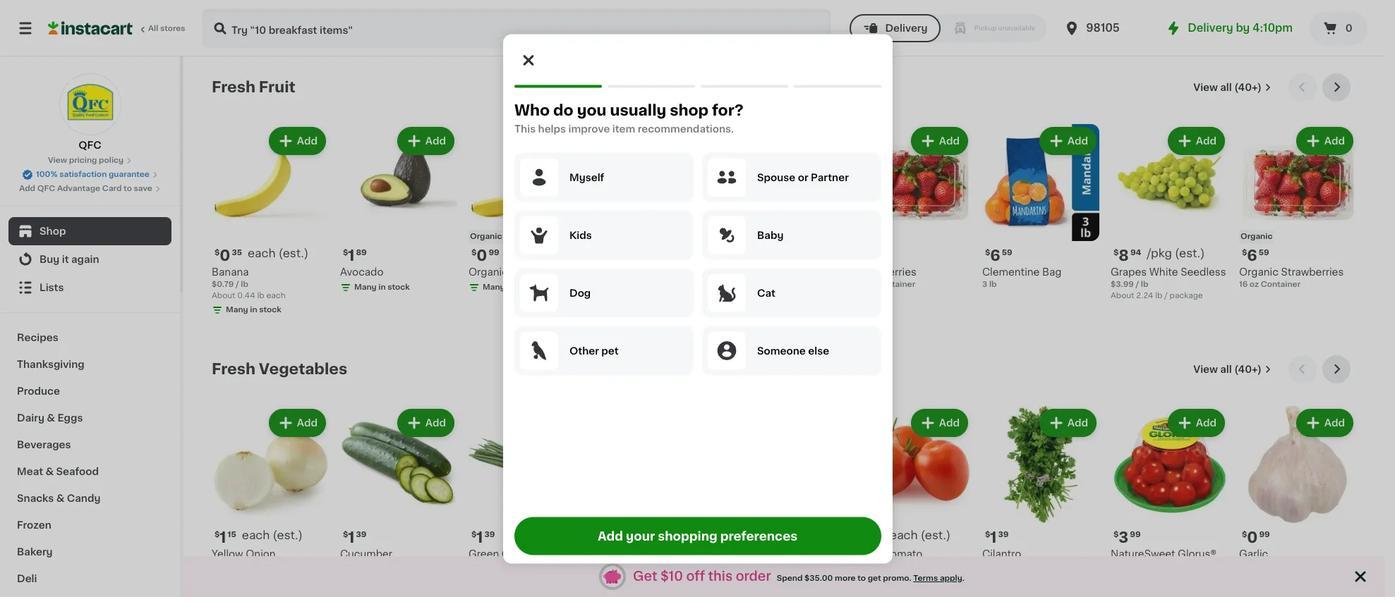 Task type: locate. For each thing, give the bounding box(es) containing it.
1 horizontal spatial strawberries
[[1282, 268, 1344, 277]]

in inside cucumber many in stock
[[379, 566, 386, 574]]

$ inside $ 3 99
[[1114, 532, 1119, 539]]

beecher's handmade cheese street corn 18 oz
[[597, 550, 704, 585]]

1 vertical spatial $ 0 99
[[1243, 531, 1271, 546]]

in down cucumber
[[379, 566, 386, 574]]

(est.) inside $0.55 each (estimated) element
[[921, 530, 951, 541]]

many in stock down 0.44
[[226, 306, 282, 314]]

many inside cucumber many in stock
[[354, 566, 377, 574]]

onions
[[502, 550, 537, 560]]

0 vertical spatial view all (40+)
[[1194, 83, 1262, 92]]

$ left 75
[[729, 249, 734, 257]]

2 fresh from the top
[[212, 362, 256, 377]]

1 strawberries from the left
[[854, 268, 917, 277]]

add for cilantro
[[1068, 419, 1089, 429]]

(est.) up crown
[[787, 530, 817, 541]]

3 down clementine
[[983, 281, 988, 289]]

99 up naturesweet
[[1130, 532, 1141, 539]]

99 for garlic
[[1260, 532, 1271, 539]]

2 $ 1 39 from the left
[[472, 531, 495, 546]]

$ 8 94
[[1114, 249, 1142, 263]]

each (est.) for yellow onion
[[242, 530, 303, 541]]

2 vertical spatial &
[[56, 494, 65, 504]]

1 39 from the left
[[356, 532, 367, 539]]

candy
[[67, 494, 101, 504]]

$ up the cilantro
[[986, 532, 991, 539]]

add for organic strawberries
[[1325, 136, 1346, 146]]

99 inside $ 17 99
[[622, 532, 633, 539]]

main content
[[184, 56, 1385, 598]]

about for broccoli
[[726, 575, 749, 582]]

product group
[[212, 124, 329, 319], [340, 124, 457, 297], [469, 124, 586, 297], [597, 124, 714, 297], [726, 124, 843, 319], [854, 124, 971, 291], [983, 124, 1100, 291], [1111, 124, 1228, 302], [1240, 124, 1357, 291], [212, 407, 329, 598], [340, 407, 457, 579], [854, 407, 971, 598], [983, 407, 1100, 579], [1111, 407, 1228, 598], [1240, 407, 1357, 590]]

0 vertical spatial $ 0 99
[[472, 249, 500, 263]]

1 vertical spatial 3
[[1119, 531, 1129, 546]]

$ left 91
[[729, 532, 734, 539]]

1 vertical spatial view all (40+)
[[1194, 365, 1262, 375]]

view for fresh fruit
[[1194, 83, 1218, 92]]

qfc up the view pricing policy 'link'
[[79, 140, 101, 150]]

0 horizontal spatial 59
[[1002, 249, 1013, 257]]

1 inside $1.91 each (estimated) element
[[734, 531, 740, 546]]

other
[[569, 346, 599, 356]]

handmade
[[650, 550, 704, 560]]

&
[[47, 414, 55, 424], [45, 467, 54, 477], [56, 494, 65, 504]]

each (est.) up tomato
[[890, 530, 951, 541]]

0 vertical spatial view
[[1194, 83, 1218, 92]]

0 horizontal spatial 39
[[356, 532, 367, 539]]

$ 0 35
[[215, 249, 242, 263]]

2 all from the top
[[1221, 365, 1232, 375]]

(40+) for 0
[[1235, 365, 1262, 375]]

qfc
[[79, 140, 101, 150], [37, 185, 55, 193]]

container
[[876, 281, 916, 289], [1261, 281, 1301, 289]]

0 horizontal spatial banana
[[212, 268, 249, 277]]

$2.99 down broccoli
[[726, 563, 749, 571]]

about left 0.64
[[726, 575, 749, 582]]

frozen link
[[8, 513, 172, 539]]

39
[[356, 532, 367, 539], [485, 532, 495, 539], [999, 532, 1009, 539]]

to down $1.99
[[858, 575, 866, 583]]

$ up beecher's
[[600, 532, 605, 539]]

oz
[[865, 281, 874, 289], [1250, 281, 1259, 289], [608, 577, 617, 585]]

$ 0 99 up garlic
[[1243, 531, 1271, 546]]

beecher's
[[597, 550, 647, 560]]

$ inside the $ 1 75 each (est.)
[[729, 249, 734, 257]]

$
[[215, 249, 220, 257], [343, 249, 348, 257], [472, 249, 477, 257], [729, 249, 734, 257], [986, 249, 991, 257], [1114, 249, 1119, 257], [1243, 249, 1248, 257], [215, 532, 220, 539], [343, 532, 348, 539], [472, 532, 477, 539], [600, 532, 605, 539], [729, 532, 734, 539], [986, 532, 991, 539], [1114, 532, 1119, 539], [1243, 532, 1248, 539]]

meat
[[17, 467, 43, 477]]

fruit
[[259, 80, 296, 95]]

1 item carousel region from the top
[[212, 73, 1357, 345]]

0 vertical spatial to
[[124, 185, 132, 193]]

(est.) up apple
[[788, 248, 818, 259]]

/ inside banana $0.79 / lb about 0.44 lb each
[[236, 281, 239, 289]]

(est.) up tomato
[[921, 530, 951, 541]]

.
[[963, 575, 965, 583]]

add for roma tomato
[[940, 419, 960, 429]]

pet
[[601, 346, 619, 356]]

view all (40+) for 6
[[1194, 83, 1262, 92]]

1 vertical spatial view
[[48, 157, 67, 164]]

6 for clementine bag
[[991, 249, 1001, 263]]

about inside broccoli crown $2.99 / lb about 0.64 lb each
[[726, 575, 749, 582]]

1 horizontal spatial 16
[[1240, 281, 1248, 289]]

each (est.) inside $1.15 each (estimated) element
[[242, 530, 303, 541]]

2 horizontal spatial 39
[[999, 532, 1009, 539]]

add button for naturesweet glorys® cherry tomatoes
[[1170, 411, 1224, 436]]

3 $ 1 39 from the left
[[986, 531, 1009, 546]]

3 inside product group
[[1119, 531, 1129, 546]]

add button
[[270, 128, 325, 154], [399, 128, 453, 154], [527, 128, 582, 154], [656, 128, 710, 154], [913, 128, 967, 154], [1041, 128, 1096, 154], [1170, 128, 1224, 154], [1298, 128, 1353, 154], [270, 411, 325, 436], [399, 411, 453, 436], [913, 411, 967, 436], [1041, 411, 1096, 436], [1170, 411, 1224, 436], [1298, 411, 1353, 436]]

1 fresh from the top
[[212, 80, 256, 95]]

/ up 0.44
[[236, 281, 239, 289]]

0 horizontal spatial $ 1 39
[[343, 531, 367, 546]]

0 vertical spatial item carousel region
[[212, 73, 1357, 345]]

to
[[124, 185, 132, 193], [858, 575, 866, 583]]

/ up get
[[877, 563, 881, 571]]

about inside grapes   white seedless $3.99 / lb about 2.24 lb / package
[[1111, 292, 1135, 300]]

(est.) inside the $ 1 75 each (est.)
[[788, 248, 818, 259]]

59 up organic strawberries 16 oz container
[[1259, 249, 1270, 257]]

fresh left fruit
[[212, 80, 256, 95]]

$ inside $ 1 15
[[215, 532, 220, 539]]

0.64
[[751, 575, 769, 582]]

0 horizontal spatial container
[[876, 281, 916, 289]]

$ 6 59 up organic strawberries 16 oz container
[[1243, 249, 1270, 263]]

0 horizontal spatial $ 6 59
[[986, 249, 1013, 263]]

or
[[798, 172, 808, 182]]

/ up 0.64
[[751, 563, 754, 571]]

limes
[[597, 268, 627, 277]]

all stores
[[148, 25, 185, 32]]

1 horizontal spatial $ 0 99
[[1243, 531, 1271, 546]]

product group containing each (est.)
[[854, 407, 971, 598]]

1 vertical spatial all
[[1221, 365, 1232, 375]]

service type group
[[850, 14, 1047, 42]]

container inside strawberries 16 oz container
[[876, 281, 916, 289]]

1 $2.99 from the top
[[726, 281, 749, 289]]

0 vertical spatial qfc
[[79, 140, 101, 150]]

1 vertical spatial $2.99
[[726, 563, 749, 571]]

add for banana
[[297, 136, 318, 146]]

about inside roma tomato $1.99 / lb about 0.28 lb each
[[854, 575, 878, 582]]

lb right "0.59"
[[771, 292, 778, 300]]

0 horizontal spatial $ 0 99
[[472, 249, 500, 263]]

about down $1.99
[[854, 575, 878, 582]]

(est.) for roma tomato
[[921, 530, 951, 541]]

many in stock
[[354, 284, 410, 292], [483, 284, 539, 292], [226, 306, 282, 314], [740, 306, 796, 314]]

1 vertical spatial item carousel region
[[212, 356, 1357, 598]]

99 for naturesweet glorys® cherry tomatoes
[[1130, 532, 1141, 539]]

1 horizontal spatial oz
[[865, 281, 874, 289]]

add for cucumber
[[426, 419, 446, 429]]

/ inside roma tomato $1.99 / lb about 0.28 lb each
[[877, 563, 881, 571]]

container inside organic strawberries 16 oz container
[[1261, 281, 1301, 289]]

/pkg (est.)
[[1147, 248, 1205, 259]]

lists link
[[8, 274, 172, 302]]

street
[[638, 564, 669, 574]]

$ 1 39 for green onions (scallions)
[[472, 531, 495, 546]]

$ 0 99 inside $0.99 per pound element
[[472, 249, 500, 263]]

this
[[708, 571, 733, 583]]

39 up the cilantro
[[999, 532, 1009, 539]]

2 vertical spatial view
[[1194, 365, 1218, 375]]

$ left 89
[[343, 249, 348, 257]]

0 inside button
[[1346, 23, 1353, 33]]

each
[[248, 248, 276, 259], [757, 248, 785, 259], [266, 292, 286, 300], [780, 292, 800, 300], [242, 530, 270, 541], [756, 530, 784, 541], [890, 530, 918, 541], [780, 575, 799, 582], [909, 575, 928, 582]]

1 horizontal spatial $ 6 59
[[1243, 249, 1270, 263]]

1 16 from the left
[[854, 281, 863, 289]]

8
[[1119, 249, 1129, 263]]

item carousel region
[[212, 73, 1357, 345], [212, 356, 1357, 598]]

qfc down 100%
[[37, 185, 55, 193]]

0 horizontal spatial to
[[124, 185, 132, 193]]

99 up garlic
[[1260, 532, 1271, 539]]

each down baby on the right top of page
[[757, 248, 785, 259]]

39 up cucumber
[[356, 532, 367, 539]]

add button for cilantro
[[1041, 411, 1096, 436]]

each (est.) inside $1.91 each (estimated) element
[[756, 530, 817, 541]]

bag
[[1043, 268, 1062, 277]]

view inside 'link'
[[48, 157, 67, 164]]

1 inside the $ 1 75 each (est.)
[[734, 249, 740, 263]]

0 vertical spatial view all (40+) button
[[1188, 73, 1278, 102]]

1
[[348, 249, 355, 263], [734, 249, 740, 263], [220, 531, 226, 546], [348, 531, 355, 546], [477, 531, 483, 546], [734, 531, 740, 546], [991, 531, 997, 546]]

1 vertical spatial (40+)
[[1235, 365, 1262, 375]]

1 all from the top
[[1221, 83, 1232, 92]]

lb right 0.44
[[257, 292, 264, 300]]

2 16 from the left
[[1240, 281, 1248, 289]]

someone else
[[757, 346, 829, 356]]

all
[[1221, 83, 1232, 92], [1221, 365, 1232, 375]]

about down the $3.99
[[1111, 292, 1135, 300]]

to down the guarantee
[[124, 185, 132, 193]]

$ left 35
[[215, 249, 220, 257]]

2 $ 6 59 from the left
[[1243, 249, 1270, 263]]

each (est.) inside $0.55 each (estimated) element
[[890, 530, 951, 541]]

honeycrisp
[[726, 268, 783, 277]]

fresh vegetables
[[212, 362, 347, 377]]

save
[[134, 185, 152, 193]]

(est.) for broccoli crown
[[787, 530, 817, 541]]

59 up clementine
[[1002, 249, 1013, 257]]

1 up green
[[477, 531, 483, 546]]

1 6 from the left
[[991, 249, 1001, 263]]

1 horizontal spatial 6
[[1248, 249, 1258, 263]]

3
[[983, 281, 988, 289], [1119, 531, 1129, 546]]

1 vertical spatial &
[[45, 467, 54, 477]]

lb up 0.44
[[241, 281, 248, 289]]

2 (40+) from the top
[[1235, 365, 1262, 375]]

2 strawberries from the left
[[1282, 268, 1344, 277]]

banana up $0.79
[[212, 268, 249, 277]]

yellow
[[212, 550, 243, 560]]

cherry
[[1111, 564, 1145, 574]]

about down $0.79
[[212, 292, 235, 300]]

$ 0 99 left the /lb
[[472, 249, 500, 263]]

get $10 off this order spend $35.00 more to get promo. terms apply .
[[633, 571, 965, 583]]

(est.) inside $1.91 each (estimated) element
[[787, 530, 817, 541]]

roma tomato $1.99 / lb about 0.28 lb each
[[854, 550, 928, 582]]

$ 1 39 up the cilantro
[[986, 531, 1009, 546]]

0 vertical spatial $2.99
[[726, 281, 749, 289]]

0 horizontal spatial 3
[[983, 281, 988, 289]]

product group containing 4
[[854, 124, 971, 291]]

$ inside '$ 1 89'
[[343, 249, 348, 257]]

16 inside organic strawberries 16 oz container
[[1240, 281, 1248, 289]]

each (est.) up the onion
[[242, 530, 303, 541]]

add button for roma tomato
[[913, 411, 967, 436]]

partner
[[811, 172, 849, 182]]

$ 6 59 up clementine
[[986, 249, 1013, 263]]

lb down yellow
[[240, 563, 247, 571]]

$ up clementine
[[986, 249, 991, 257]]

& for snacks
[[56, 494, 65, 504]]

item carousel region containing fresh fruit
[[212, 73, 1357, 345]]

0 vertical spatial (40+)
[[1235, 83, 1262, 92]]

about left "0.59"
[[726, 292, 749, 300]]

(est.) inside $8.94 per package (estimated) element
[[1175, 248, 1205, 259]]

$2.99 down honeycrisp
[[726, 281, 749, 289]]

1 vertical spatial view all (40+) button
[[1188, 356, 1278, 384]]

baby
[[757, 230, 784, 240]]

99 inside $ 3 99
[[1130, 532, 1141, 539]]

99 right "4" on the top right of page
[[874, 249, 885, 257]]

lb up "0.59"
[[756, 281, 763, 289]]

39 for cucumber
[[356, 532, 367, 539]]

$2.99 inside honeycrisp apple $2.99 / lb about 0.59 lb each
[[726, 281, 749, 289]]

fresh left the vegetables
[[212, 362, 256, 377]]

16 inside strawberries 16 oz container
[[854, 281, 863, 289]]

0 horizontal spatial qfc
[[37, 185, 55, 193]]

stores
[[160, 25, 185, 32]]

/ right '$1.29'
[[235, 563, 238, 571]]

2 container from the left
[[1261, 281, 1301, 289]]

& for dairy
[[47, 414, 55, 424]]

spouse
[[757, 172, 796, 182]]

1 (40+) from the top
[[1235, 83, 1262, 92]]

100% satisfaction guarantee
[[36, 171, 150, 179]]

98105 button
[[1064, 8, 1149, 48]]

1 horizontal spatial to
[[858, 575, 866, 583]]

crown
[[769, 550, 801, 560]]

3 39 from the left
[[999, 532, 1009, 539]]

close image
[[1353, 569, 1370, 586]]

2 6 from the left
[[1248, 249, 1258, 263]]

(est.) up banana $0.79 / lb about 0.44 lb each
[[279, 248, 309, 259]]

0 horizontal spatial delivery
[[886, 23, 928, 33]]

2 view all (40+) from the top
[[1194, 365, 1262, 375]]

$ 1 39 for cucumber
[[343, 531, 367, 546]]

each down crown
[[780, 575, 799, 582]]

add button for organic strawberries
[[1298, 128, 1353, 154]]

39 for cilantro
[[999, 532, 1009, 539]]

2 39 from the left
[[485, 532, 495, 539]]

1 horizontal spatial container
[[1261, 281, 1301, 289]]

1 inside $1.15 each (estimated) element
[[220, 531, 226, 546]]

delivery for delivery
[[886, 23, 928, 33]]

$ 1 39 up green
[[472, 531, 495, 546]]

add button for strawberries
[[913, 128, 967, 154]]

2 59 from the left
[[1259, 249, 1270, 257]]

each right 0.44
[[266, 292, 286, 300]]

$0.79
[[212, 281, 234, 289]]

0 button
[[1310, 11, 1368, 45]]

(est.) for grapes   white seedless
[[1175, 248, 1205, 259]]

in down 0.44
[[250, 306, 257, 314]]

add button for clementine bag
[[1041, 128, 1096, 154]]

2 horizontal spatial $ 1 39
[[986, 531, 1009, 546]]

16
[[854, 281, 863, 289], [1240, 281, 1248, 289]]

spouse or partner
[[757, 172, 849, 182]]

banana down $0.99 per pound element
[[511, 268, 548, 277]]

(est.) inside $0.35 each (estimated) element
[[279, 248, 309, 259]]

about inside honeycrisp apple $2.99 / lb about 0.59 lb each
[[726, 292, 749, 300]]

$2.99 inside broccoli crown $2.99 / lb about 0.64 lb each
[[726, 563, 749, 571]]

each up the onion
[[242, 530, 270, 541]]

each inside roma tomato $1.99 / lb about 0.28 lb each
[[909, 575, 928, 582]]

view pricing policy
[[48, 157, 124, 164]]

snacks
[[17, 494, 54, 504]]

0 vertical spatial &
[[47, 414, 55, 424]]

(est.) for yellow onion
[[273, 530, 303, 541]]

1 horizontal spatial delivery
[[1188, 23, 1234, 33]]

each inside honeycrisp apple $2.99 / lb about 0.59 lb each
[[780, 292, 800, 300]]

$ 1 39 up cucumber
[[343, 531, 367, 546]]

2 $2.99 from the top
[[726, 563, 749, 571]]

lb right 2.24
[[1156, 292, 1163, 300]]

each down tomato
[[909, 575, 928, 582]]

snacks & candy link
[[8, 486, 172, 513]]

1 $ 1 39 from the left
[[343, 531, 367, 546]]

1 left 91
[[734, 531, 740, 546]]

$ 1 89
[[343, 249, 367, 263]]

fresh for fresh fruit
[[212, 80, 256, 95]]

stock
[[388, 284, 410, 292], [516, 284, 539, 292], [259, 306, 282, 314], [773, 306, 796, 314], [388, 566, 410, 574]]

each up tomato
[[890, 530, 918, 541]]

0.59
[[751, 292, 769, 300]]

add inside button
[[598, 531, 623, 542]]

1 horizontal spatial banana
[[511, 268, 548, 277]]

1 container from the left
[[876, 281, 916, 289]]

1 horizontal spatial $ 1 39
[[472, 531, 495, 546]]

1 horizontal spatial 3
[[1119, 531, 1129, 546]]

many down cucumber
[[354, 566, 377, 574]]

1 vertical spatial to
[[858, 575, 866, 583]]

deli
[[17, 575, 37, 585]]

$10
[[661, 571, 683, 583]]

& left "eggs"
[[47, 414, 55, 424]]

each (est.)
[[248, 248, 309, 259], [242, 530, 303, 541], [756, 530, 817, 541], [890, 530, 951, 541]]

1 $ 6 59 from the left
[[986, 249, 1013, 263]]

$ left 15
[[215, 532, 220, 539]]

1 left 75
[[734, 249, 740, 263]]

1 vertical spatial fresh
[[212, 362, 256, 377]]

0 vertical spatial 3
[[983, 281, 988, 289]]

3 up naturesweet
[[1119, 531, 1129, 546]]

add button for yellow onion
[[270, 411, 325, 436]]

2 view all (40+) button from the top
[[1188, 356, 1278, 384]]

add your shopping preferences element
[[503, 34, 893, 564]]

else
[[808, 346, 829, 356]]

1 banana from the left
[[212, 268, 249, 277]]

recipes link
[[8, 325, 172, 352]]

1 horizontal spatial 39
[[485, 532, 495, 539]]

package
[[1170, 292, 1204, 300]]

onion
[[246, 550, 276, 560]]

$ up naturesweet
[[1114, 532, 1119, 539]]

delivery for delivery by 4:10pm
[[1188, 23, 1234, 33]]

(est.) inside $1.15 each (estimated) element
[[273, 530, 303, 541]]

order
[[736, 571, 771, 583]]

delivery inside button
[[886, 23, 928, 33]]

89
[[356, 249, 367, 257]]

broccoli crown $2.99 / lb about 0.64 lb each
[[726, 550, 801, 582]]

clementine
[[983, 268, 1040, 277]]

0 horizontal spatial strawberries
[[854, 268, 917, 277]]

(est.) up seedless at the top
[[1175, 248, 1205, 259]]

$2.99 for honeycrisp
[[726, 281, 749, 289]]

2 item carousel region from the top
[[212, 356, 1357, 598]]

2 horizontal spatial oz
[[1250, 281, 1259, 289]]

get $10 off this order status
[[628, 570, 971, 585]]

item
[[612, 124, 635, 133]]

6 up clementine
[[991, 249, 1001, 263]]

about for roma
[[854, 575, 878, 582]]

card
[[102, 185, 122, 193]]

stock inside cucumber many in stock
[[388, 566, 410, 574]]

dairy & eggs
[[17, 414, 83, 424]]

$0.55 each (estimated) element
[[854, 529, 971, 548]]

$2.99 for broccoli
[[726, 563, 749, 571]]

0 horizontal spatial oz
[[608, 577, 617, 585]]

1 view all (40+) button from the top
[[1188, 73, 1278, 102]]

0 horizontal spatial 16
[[854, 281, 863, 289]]

satisfaction
[[59, 171, 107, 179]]

add for avocado
[[426, 136, 446, 146]]

each (est.) up crown
[[756, 530, 817, 541]]

fresh for fresh vegetables
[[212, 362, 256, 377]]

add button for avocado
[[399, 128, 453, 154]]

0 vertical spatial fresh
[[212, 80, 256, 95]]

you
[[577, 102, 606, 117]]

0 horizontal spatial 6
[[991, 249, 1001, 263]]

view all (40+) button for 6
[[1188, 73, 1278, 102]]

3 inside the clementine bag 3 lb
[[983, 281, 988, 289]]

1 horizontal spatial 59
[[1259, 249, 1270, 257]]

0 vertical spatial all
[[1221, 83, 1232, 92]]

(est.) up the onion
[[273, 530, 303, 541]]

$ left 94
[[1114, 249, 1119, 257]]

(40+)
[[1235, 83, 1262, 92], [1235, 365, 1262, 375]]

each (est.) inside $0.35 each (estimated) element
[[248, 248, 309, 259]]

add for garlic
[[1325, 419, 1346, 429]]

1 59 from the left
[[1002, 249, 1013, 257]]

None search field
[[202, 8, 832, 48]]

1 view all (40+) from the top
[[1194, 83, 1262, 92]]

each right the "cat"
[[780, 292, 800, 300]]

to inside get $10 off this order spend $35.00 more to get promo. terms apply .
[[858, 575, 866, 583]]

/ inside yellow onion $1.29 / lb
[[235, 563, 238, 571]]

/ up 2.24
[[1136, 281, 1140, 289]]



Task type: vqa. For each thing, say whether or not it's contained in the screenshot.
2nd Bulk from the bottom
no



Task type: describe. For each thing, give the bounding box(es) containing it.
$0.35 each (estimated) element
[[212, 247, 329, 265]]

tomato
[[886, 550, 923, 560]]

deli link
[[8, 566, 172, 593]]

1 up the cilantro
[[991, 531, 997, 546]]

guarantee
[[109, 171, 150, 179]]

0.44
[[237, 292, 255, 300]]

$ left the /lb
[[472, 249, 477, 257]]

$ 1 15
[[215, 531, 236, 546]]

main content containing fresh fruit
[[184, 56, 1385, 598]]

banana inside banana $0.79 / lb about 0.44 lb each
[[212, 268, 249, 277]]

apply
[[940, 575, 963, 583]]

/ inside honeycrisp apple $2.99 / lb about 0.59 lb each
[[751, 281, 754, 289]]

honeycrisp apple $2.99 / lb about 0.59 lb each
[[726, 268, 815, 300]]

1 up cucumber
[[348, 531, 355, 546]]

recommendations.
[[638, 124, 734, 133]]

many in stock down organic banana
[[483, 284, 539, 292]]

view pricing policy link
[[48, 155, 132, 167]]

improve
[[568, 124, 610, 133]]

organic strawberries 16 oz container
[[1240, 268, 1344, 289]]

each right 35
[[248, 248, 276, 259]]

view for fresh vegetables
[[1194, 365, 1218, 375]]

$ up garlic
[[1243, 532, 1248, 539]]

$0.99 per pound element
[[469, 247, 586, 265]]

all for 6
[[1221, 83, 1232, 92]]

55
[[874, 532, 885, 539]]

1 horizontal spatial qfc
[[79, 140, 101, 150]]

fresh fruit
[[212, 80, 296, 95]]

add your shopping preferences
[[598, 531, 798, 542]]

oz inside organic strawberries 16 oz container
[[1250, 281, 1259, 289]]

each (est.) for roma tomato
[[890, 530, 951, 541]]

98105
[[1087, 23, 1120, 33]]

instacart logo image
[[48, 20, 133, 37]]

tomatoes
[[1148, 564, 1197, 574]]

in down "0.59"
[[764, 306, 771, 314]]

organic down the /lb
[[469, 268, 508, 277]]

add for clementine bag
[[1068, 136, 1089, 146]]

clementine bag 3 lb
[[983, 268, 1062, 289]]

$1.29
[[212, 563, 233, 571]]

myself
[[569, 172, 604, 182]]

35
[[232, 249, 242, 257]]

grapes
[[1111, 268, 1147, 277]]

(est.) for banana
[[279, 248, 309, 259]]

preferences
[[721, 531, 798, 542]]

who do you usually shop for? this helps improve item recommendations.
[[514, 102, 744, 133]]

green onions (scallions)
[[469, 550, 537, 574]]

59 for organic
[[1259, 249, 1270, 257]]

in down avocado
[[379, 284, 386, 292]]

$ up green
[[472, 532, 477, 539]]

roma
[[854, 550, 883, 560]]

off
[[687, 571, 705, 583]]

39 for green onions (scallions)
[[485, 532, 495, 539]]

vegetables
[[259, 362, 347, 377]]

59 for clementine
[[1002, 249, 1013, 257]]

shop
[[670, 102, 709, 117]]

corn
[[671, 564, 695, 574]]

all
[[148, 25, 158, 32]]

cucumber
[[340, 550, 393, 560]]

lb right 0.64
[[771, 575, 778, 582]]

add button for garlic
[[1298, 411, 1353, 436]]

kids
[[569, 230, 592, 240]]

$1.75 each (estimated) element
[[726, 247, 843, 265]]

18
[[597, 577, 606, 585]]

$8.94 per package (estimated) element
[[1111, 247, 1228, 265]]

lb up 2.24
[[1141, 281, 1149, 289]]

lb right 0.28
[[899, 575, 907, 582]]

$35.00
[[805, 575, 833, 583]]

organic up organic strawberries 16 oz container
[[1241, 233, 1273, 241]]

/ left package
[[1165, 292, 1168, 300]]

add button for cucumber
[[399, 411, 453, 436]]

this
[[514, 124, 536, 133]]

garlic lb
[[1240, 550, 1269, 571]]

$1.91 each (estimated) element
[[726, 529, 843, 548]]

add your shopping preferences button
[[514, 517, 881, 556]]

lb up 0.64
[[756, 563, 763, 571]]

view all (40+) for 0
[[1194, 365, 1262, 375]]

cucumber many in stock
[[340, 550, 410, 574]]

cat
[[757, 288, 775, 298]]

2 banana from the left
[[511, 268, 548, 277]]

cilantro
[[983, 550, 1022, 560]]

(40+) for 6
[[1235, 83, 1262, 92]]

many down avocado
[[354, 284, 377, 292]]

$ 1 39 for cilantro
[[986, 531, 1009, 546]]

get
[[633, 571, 658, 583]]

each (est.) for broccoli crown
[[756, 530, 817, 541]]

naturesweet
[[1111, 550, 1176, 560]]

green
[[469, 550, 499, 560]]

organic inside organic strawberries 16 oz container
[[1240, 268, 1279, 277]]

thanksgiving link
[[8, 352, 172, 378]]

all for 0
[[1221, 365, 1232, 375]]

0 inside 0 limes
[[605, 249, 616, 263]]

delivery by 4:10pm link
[[1166, 20, 1293, 37]]

$1.15 each (estimated) element
[[212, 529, 329, 548]]

each inside broccoli crown $2.99 / lb about 0.64 lb each
[[780, 575, 799, 582]]

/lb
[[505, 248, 520, 259]]

about inside banana $0.79 / lb about 0.44 lb each
[[212, 292, 235, 300]]

add for limes
[[683, 136, 703, 146]]

add for naturesweet glorys® cherry tomatoes
[[1196, 419, 1217, 429]]

product group containing 8
[[1111, 124, 1228, 302]]

someone
[[757, 346, 806, 356]]

lb inside yellow onion $1.29 / lb
[[240, 563, 247, 571]]

add button for limes
[[656, 128, 710, 154]]

$ 6 59 for organic strawberries
[[1243, 249, 1270, 263]]

strawberries inside product group
[[854, 268, 917, 277]]

$ up cucumber
[[343, 532, 348, 539]]

$ 6 59 for clementine bag
[[986, 249, 1013, 263]]

add for organic banana
[[554, 136, 575, 146]]

frozen
[[17, 521, 51, 531]]

strawberries inside organic strawberries 16 oz container
[[1282, 268, 1344, 277]]

99 for beecher's handmade cheese street corn
[[622, 532, 633, 539]]

many down organic banana
[[483, 284, 505, 292]]

banana $0.79 / lb about 0.44 lb each
[[212, 268, 286, 300]]

naturesweet glorys® cherry tomatoes
[[1111, 550, 1217, 574]]

meat & seafood
[[17, 467, 99, 477]]

1 vertical spatial qfc
[[37, 185, 55, 193]]

99 left the /lb
[[489, 249, 500, 257]]

add for yellow onion
[[297, 419, 318, 429]]

(scallions)
[[469, 564, 521, 574]]

product group containing 3
[[1111, 407, 1228, 598]]

view all (40+) button for 0
[[1188, 356, 1278, 384]]

buy
[[40, 255, 60, 265]]

$ inside $ 1 91
[[729, 532, 734, 539]]

/pkg
[[1147, 248, 1173, 259]]

oz inside beecher's handmade cheese street corn 18 oz
[[608, 577, 617, 585]]

policy
[[99, 157, 124, 164]]

many down "0.59"
[[740, 306, 762, 314]]

& for meat
[[45, 467, 54, 477]]

other pet
[[569, 346, 619, 356]]

add button for grapes   white seedless
[[1170, 128, 1224, 154]]

many in stock down avocado
[[354, 284, 410, 292]]

oz inside strawberries 16 oz container
[[865, 281, 874, 289]]

each right 91
[[756, 530, 784, 541]]

many down 0.44
[[226, 306, 248, 314]]

qfc logo image
[[59, 73, 121, 136]]

item carousel region containing fresh vegetables
[[212, 356, 1357, 598]]

thanksgiving
[[17, 360, 85, 370]]

beverages link
[[8, 432, 172, 459]]

/ inside broccoli crown $2.99 / lb about 0.64 lb each
[[751, 563, 754, 571]]

qfc link
[[59, 73, 121, 152]]

many in stock down "0.59"
[[740, 306, 796, 314]]

about for honeycrisp
[[726, 292, 749, 300]]

91
[[742, 532, 751, 539]]

white
[[1150, 268, 1179, 277]]

each inside the $ 1 75 each (est.)
[[757, 248, 785, 259]]

$ up organic strawberries 16 oz container
[[1243, 249, 1248, 257]]

produce link
[[8, 378, 172, 405]]

1 left 89
[[348, 249, 355, 263]]

eggs
[[57, 414, 83, 424]]

add button for banana
[[270, 128, 325, 154]]

99 inside "4 99"
[[874, 249, 885, 257]]

15
[[228, 532, 236, 539]]

broccoli
[[726, 550, 767, 560]]

each inside banana $0.79 / lb about 0.44 lb each
[[266, 292, 286, 300]]

94
[[1131, 249, 1142, 257]]

bakery
[[17, 548, 53, 558]]

shop link
[[8, 217, 172, 246]]

$ inside $ 0 35
[[215, 249, 220, 257]]

lb inside garlic lb
[[1240, 563, 1247, 571]]

2.24
[[1137, 292, 1154, 300]]

add button for organic banana
[[527, 128, 582, 154]]

organic up organic banana
[[470, 233, 502, 241]]

buy it again link
[[8, 246, 172, 274]]

add for strawberries
[[940, 136, 960, 146]]

yellow onion $1.29 / lb
[[212, 550, 276, 571]]

all stores link
[[48, 8, 186, 48]]

apple
[[786, 268, 815, 277]]

each (est.) for banana
[[248, 248, 309, 259]]

add for grapes   white seedless
[[1196, 136, 1217, 146]]

6 for organic strawberries
[[1248, 249, 1258, 263]]

$ inside $ 17 99
[[600, 532, 605, 539]]

$ inside $ 8 94
[[1114, 249, 1119, 257]]

in down organic banana
[[507, 284, 514, 292]]

0.28
[[880, 575, 897, 582]]

$ 1 91
[[729, 531, 751, 546]]

organic banana
[[469, 268, 548, 277]]

lb inside the clementine bag 3 lb
[[990, 281, 997, 289]]

lists
[[40, 283, 64, 293]]

lb up 0.28
[[883, 563, 890, 571]]



